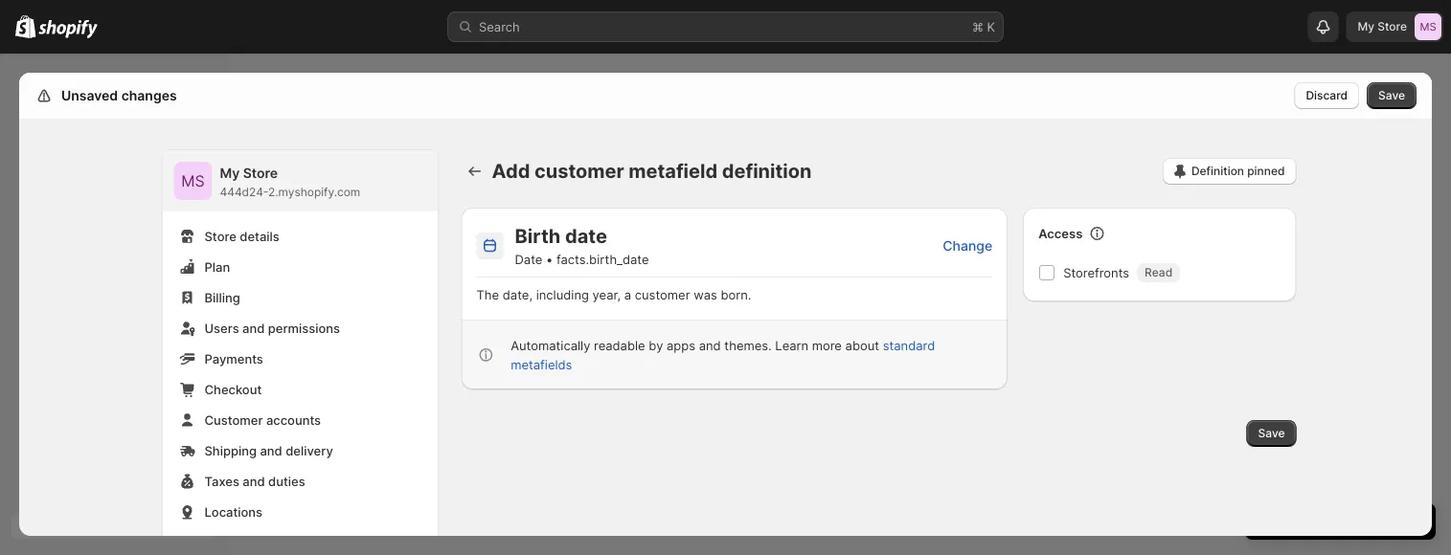 Task type: vqa. For each thing, say whether or not it's contained in the screenshot.
are
no



Task type: locate. For each thing, give the bounding box(es) containing it.
was
[[694, 287, 717, 302]]

1 horizontal spatial store
[[243, 165, 278, 182]]

2 horizontal spatial store
[[1378, 20, 1407, 34]]

customer accounts link
[[174, 407, 427, 434]]

1 vertical spatial save button
[[1247, 421, 1297, 447]]

store
[[1378, 20, 1407, 34], [243, 165, 278, 182], [205, 229, 236, 244]]

1 vertical spatial save
[[1258, 427, 1285, 441]]

save
[[1379, 89, 1405, 103], [1258, 427, 1285, 441]]

my store
[[1358, 20, 1407, 34]]

customer
[[535, 160, 624, 183], [635, 287, 690, 302]]

⌘
[[972, 19, 984, 34]]

customer up the date
[[535, 160, 624, 183]]

and right users
[[242, 321, 265, 336]]

store for my store 444d24-2.myshopify.com
[[243, 165, 278, 182]]

customer accounts
[[205, 413, 321, 428]]

taxes
[[205, 474, 239, 489]]

changes
[[121, 88, 177, 104]]

0 horizontal spatial customer
[[535, 160, 624, 183]]

automatically
[[511, 338, 590, 353]]

my up 444d24- on the left top of the page
[[220, 165, 240, 182]]

0 vertical spatial store
[[1378, 20, 1407, 34]]

locations link
[[174, 499, 427, 526]]

discard button
[[1295, 82, 1359, 109]]

and right taxes
[[243, 474, 265, 489]]

0 horizontal spatial my
[[220, 165, 240, 182]]

plan
[[205, 260, 230, 274]]

save button
[[1367, 82, 1417, 109], [1247, 421, 1297, 447]]

store up 444d24- on the left top of the page
[[243, 165, 278, 182]]

automatically readable by apps and themes. learn more about
[[511, 338, 883, 353]]

shopify image
[[15, 15, 36, 38], [39, 20, 98, 39]]

themes.
[[725, 338, 772, 353]]

1 horizontal spatial my
[[1358, 20, 1375, 34]]

and
[[242, 321, 265, 336], [699, 338, 721, 353], [260, 444, 282, 458], [243, 474, 265, 489]]

0 vertical spatial save
[[1379, 89, 1405, 103]]

plan link
[[174, 254, 427, 281]]

1 vertical spatial my
[[220, 165, 240, 182]]

and down the customer accounts
[[260, 444, 282, 458]]

born.
[[721, 287, 751, 302]]

0 horizontal spatial store
[[205, 229, 236, 244]]

shop settings menu element
[[162, 150, 438, 556]]

2.myshopify.com
[[268, 185, 360, 199]]

shipping
[[205, 444, 257, 458]]

0 horizontal spatial save
[[1258, 427, 1285, 441]]

1 horizontal spatial save button
[[1367, 82, 1417, 109]]

and for duties
[[243, 474, 265, 489]]

more
[[812, 338, 842, 353]]

save for topmost save button
[[1379, 89, 1405, 103]]

the date, including year, a customer was born.
[[477, 287, 751, 302]]

and right apps
[[699, 338, 721, 353]]

1 vertical spatial customer
[[635, 287, 690, 302]]

billing
[[205, 290, 240, 305]]

1 horizontal spatial save
[[1379, 89, 1405, 103]]

my inside my store 444d24-2.myshopify.com
[[220, 165, 240, 182]]

store inside my store 444d24-2.myshopify.com
[[243, 165, 278, 182]]

date
[[565, 225, 607, 248]]

my
[[1358, 20, 1375, 34], [220, 165, 240, 182]]

my left my store image
[[1358, 20, 1375, 34]]

locations
[[205, 505, 263, 520]]

dialog
[[1440, 73, 1451, 556]]

taxes and duties link
[[174, 468, 427, 495]]

1 horizontal spatial customer
[[635, 287, 690, 302]]

1 vertical spatial store
[[243, 165, 278, 182]]

store up plan on the top
[[205, 229, 236, 244]]

checkout link
[[174, 376, 427, 403]]

0 vertical spatial my
[[1358, 20, 1375, 34]]

users and permissions
[[205, 321, 340, 336]]

gift
[[205, 536, 227, 550]]

my store 444d24-2.myshopify.com
[[220, 165, 360, 199]]

shipping and delivery
[[205, 444, 333, 458]]

store left my store image
[[1378, 20, 1407, 34]]

store details link
[[174, 223, 427, 250]]

k
[[987, 19, 995, 34]]

customer right a
[[635, 287, 690, 302]]

date,
[[503, 287, 533, 302]]

add
[[492, 160, 530, 183]]



Task type: describe. For each thing, give the bounding box(es) containing it.
users and permissions link
[[174, 315, 427, 342]]

my store image
[[174, 162, 212, 200]]

definition pinned button
[[1163, 158, 1297, 185]]

duties
[[268, 474, 305, 489]]

my for my store 444d24-2.myshopify.com
[[220, 165, 240, 182]]

and for permissions
[[242, 321, 265, 336]]

•
[[546, 252, 553, 267]]

readable
[[594, 338, 645, 353]]

standard
[[883, 338, 935, 353]]

cards
[[230, 536, 263, 550]]

⌘ k
[[972, 19, 995, 34]]

definition
[[722, 160, 812, 183]]

unsaved changes
[[61, 88, 177, 104]]

taxes and duties
[[205, 474, 305, 489]]

definition
[[1192, 164, 1244, 178]]

0 vertical spatial customer
[[535, 160, 624, 183]]

about
[[845, 338, 879, 353]]

definition pinned
[[1192, 164, 1285, 178]]

standard metafields link
[[511, 338, 935, 372]]

metafield
[[629, 160, 718, 183]]

access
[[1039, 226, 1083, 241]]

store details
[[205, 229, 279, 244]]

learn
[[775, 338, 809, 353]]

my store image
[[1415, 13, 1442, 40]]

accounts
[[266, 413, 321, 428]]

apps
[[667, 338, 696, 353]]

date
[[515, 252, 543, 267]]

my for my store
[[1358, 20, 1375, 34]]

delivery
[[286, 444, 333, 458]]

444d24-
[[220, 185, 268, 199]]

including
[[536, 287, 589, 302]]

billing link
[[174, 285, 427, 311]]

by
[[649, 338, 663, 353]]

settings dialog
[[19, 73, 1432, 556]]

1 horizontal spatial shopify image
[[39, 20, 98, 39]]

year,
[[593, 287, 621, 302]]

0 horizontal spatial save button
[[1247, 421, 1297, 447]]

gift cards link
[[174, 530, 427, 556]]

birth
[[515, 225, 561, 248]]

users
[[205, 321, 239, 336]]

change
[[943, 238, 993, 254]]

add customer metafield definition
[[492, 160, 812, 183]]

metafields
[[511, 357, 572, 372]]

discard
[[1306, 89, 1348, 103]]

search
[[479, 19, 520, 34]]

facts.birth_date
[[557, 252, 649, 267]]

the
[[477, 287, 499, 302]]

unsaved
[[61, 88, 118, 104]]

ms button
[[174, 162, 212, 200]]

0 vertical spatial save button
[[1367, 82, 1417, 109]]

gift cards
[[205, 536, 263, 550]]

a
[[624, 287, 631, 302]]

standard metafields
[[511, 338, 935, 372]]

payments link
[[174, 346, 427, 373]]

shipping and delivery link
[[174, 438, 427, 465]]

settings
[[57, 88, 112, 104]]

payments
[[205, 352, 263, 366]]

pinned
[[1247, 164, 1285, 178]]

save for the leftmost save button
[[1258, 427, 1285, 441]]

storefronts
[[1064, 265, 1130, 280]]

details
[[240, 229, 279, 244]]

permissions
[[268, 321, 340, 336]]

read
[[1145, 266, 1173, 280]]

2 vertical spatial store
[[205, 229, 236, 244]]

store for my store
[[1378, 20, 1407, 34]]

checkout
[[205, 382, 262, 397]]

birth date date • facts.birth_date
[[515, 225, 649, 267]]

and for delivery
[[260, 444, 282, 458]]

customer
[[205, 413, 263, 428]]

0 horizontal spatial shopify image
[[15, 15, 36, 38]]



